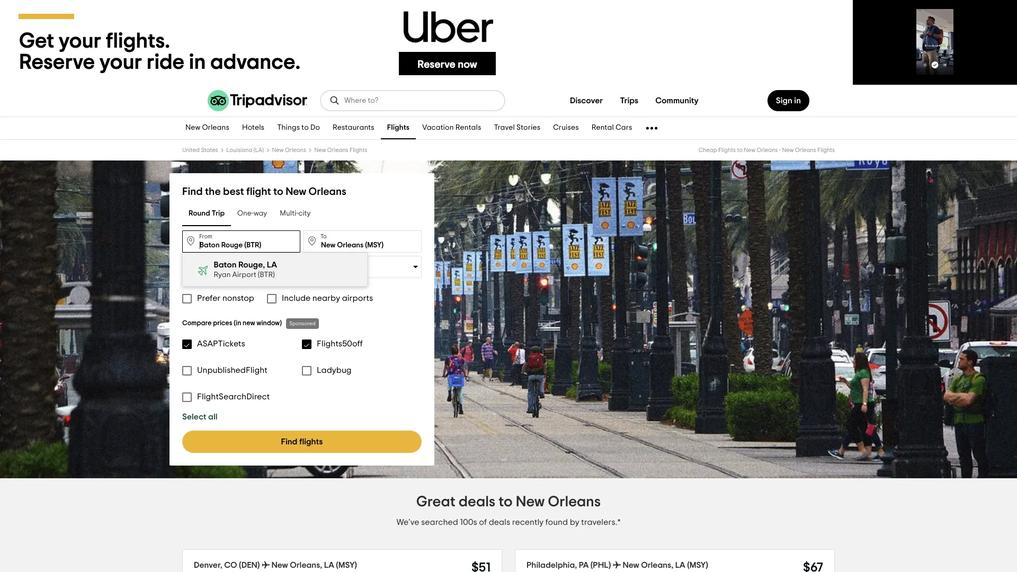 Task type: vqa. For each thing, say whether or not it's contained in the screenshot.
recently
yes



Task type: locate. For each thing, give the bounding box(es) containing it.
orleans, for (phl)
[[641, 561, 674, 570]]

la for denver, co (den)
[[324, 561, 334, 570]]

1 vertical spatial find
[[281, 438, 298, 446]]

1 horizontal spatial find
[[281, 438, 298, 446]]

2 new orleans, la (msy) from the left
[[623, 561, 709, 570]]

discover button
[[562, 90, 612, 111]]

new orleans, la (msy)
[[272, 561, 357, 570], [623, 561, 709, 570]]

mon, inside return mon, 12/4
[[260, 268, 276, 275]]

rental cars link
[[585, 117, 639, 139]]

return
[[260, 260, 277, 266]]

new
[[243, 320, 255, 327]]

discover
[[570, 96, 603, 105]]

2 mon, from the left
[[260, 268, 276, 275]]

pa
[[579, 561, 589, 570]]

find left flights on the left bottom
[[281, 438, 298, 446]]

None search field
[[321, 91, 505, 110]]

0 horizontal spatial new orleans link
[[179, 117, 236, 139]]

sign in link
[[768, 90, 810, 111]]

one-way
[[237, 210, 267, 218]]

(msy)
[[336, 561, 357, 570], [687, 561, 709, 570]]

orleans up by
[[548, 495, 601, 510]]

the
[[205, 187, 221, 197]]

new orleans flights link
[[315, 147, 367, 153]]

trips
[[620, 96, 639, 105]]

1 horizontal spatial mon,
[[260, 268, 276, 275]]

depart mon, 11/27
[[199, 260, 233, 275]]

(btr)
[[258, 271, 275, 279]]

1 horizontal spatial new orleans, la (msy)
[[623, 561, 709, 570]]

find flights button
[[182, 431, 422, 453]]

1 new orleans, la (msy) from the left
[[272, 561, 357, 570]]

2 city or airport text field from the left
[[304, 231, 422, 253]]

select
[[182, 413, 206, 421]]

window)
[[257, 320, 282, 327]]

flights
[[387, 124, 410, 132], [350, 147, 367, 153], [719, 147, 736, 153], [818, 147, 835, 153]]

mon, for mon, 12/4
[[260, 268, 276, 275]]

nonstop
[[223, 294, 254, 303]]

compare prices (in new window)
[[182, 320, 282, 327]]

return mon, 12/4
[[260, 260, 292, 275]]

find for find the best flight to new orleans
[[182, 187, 203, 197]]

0 vertical spatial deals
[[459, 495, 496, 510]]

0 horizontal spatial mon,
[[199, 268, 216, 275]]

find
[[182, 187, 203, 197], [281, 438, 298, 446]]

1 mon, from the left
[[199, 268, 216, 275]]

orleans down restaurants link
[[327, 147, 349, 153]]

flights down restaurants link
[[350, 147, 367, 153]]

0 horizontal spatial (msy)
[[336, 561, 357, 570]]

great
[[416, 495, 456, 510]]

0 vertical spatial new orleans
[[185, 124, 229, 132]]

0 horizontal spatial new orleans
[[185, 124, 229, 132]]

2 orleans, from the left
[[641, 561, 674, 570]]

orleans left -
[[757, 147, 778, 153]]

by
[[570, 518, 580, 527]]

find the best flight to new orleans
[[182, 187, 347, 197]]

advertisement region
[[0, 0, 1018, 85]]

City or Airport text field
[[182, 231, 301, 253], [304, 231, 422, 253]]

deals
[[459, 495, 496, 510], [489, 518, 510, 527]]

new down the do
[[315, 147, 326, 153]]

states
[[201, 147, 218, 153]]

travelers.*
[[582, 518, 621, 527]]

recently
[[512, 518, 544, 527]]

prices
[[213, 320, 232, 327]]

flights right cheap
[[719, 147, 736, 153]]

louisiana
[[226, 147, 252, 153]]

mon, for mon, 11/27
[[199, 268, 216, 275]]

find left the
[[182, 187, 203, 197]]

cruises
[[553, 124, 579, 132]]

(den)
[[239, 561, 260, 570]]

find inside button
[[281, 438, 298, 446]]

nearby
[[313, 294, 340, 303]]

orleans
[[202, 124, 229, 132], [285, 147, 306, 153], [327, 147, 349, 153], [757, 147, 778, 153], [795, 147, 816, 153], [309, 187, 347, 197], [548, 495, 601, 510]]

best
[[223, 187, 244, 197]]

0 horizontal spatial find
[[182, 187, 203, 197]]

city
[[299, 210, 311, 218]]

0 horizontal spatial city or airport text field
[[182, 231, 301, 253]]

-
[[779, 147, 781, 153]]

things
[[277, 124, 300, 132]]

search image
[[330, 95, 340, 106]]

new orleans up states
[[185, 124, 229, 132]]

trip
[[212, 210, 225, 218]]

1 horizontal spatial la
[[324, 561, 334, 570]]

1 vertical spatial new orleans
[[272, 147, 306, 153]]

mon, down return
[[260, 268, 276, 275]]

1 horizontal spatial (msy)
[[687, 561, 709, 570]]

1 city or airport text field from the left
[[182, 231, 301, 253]]

2 horizontal spatial la
[[676, 561, 686, 570]]

things to do
[[277, 124, 320, 132]]

orleans right -
[[795, 147, 816, 153]]

mon, inside "depart mon, 11/27"
[[199, 268, 216, 275]]

1 horizontal spatial new orleans
[[272, 147, 306, 153]]

0 vertical spatial find
[[182, 187, 203, 197]]

community button
[[647, 90, 707, 111]]

1 horizontal spatial orleans,
[[641, 561, 674, 570]]

new orleans link up states
[[179, 117, 236, 139]]

new right (den)
[[272, 561, 288, 570]]

new orleans link
[[179, 117, 236, 139], [272, 147, 306, 153]]

1 horizontal spatial new orleans link
[[272, 147, 306, 153]]

orleans down things to do link
[[285, 147, 306, 153]]

0 horizontal spatial new orleans, la (msy)
[[272, 561, 357, 570]]

1 (msy) from the left
[[336, 561, 357, 570]]

new orleans, la (msy) for denver, co (den)
[[272, 561, 357, 570]]

vacation rentals
[[422, 124, 482, 132]]

to
[[302, 124, 309, 132], [737, 147, 743, 153], [273, 187, 283, 197], [499, 495, 513, 510]]

airports
[[342, 294, 373, 303]]

new orleans link down things
[[272, 147, 306, 153]]

multi-
[[280, 210, 299, 218]]

2 (msy) from the left
[[687, 561, 709, 570]]

flights down search "search field"
[[387, 124, 410, 132]]

rental
[[592, 124, 614, 132]]

new orleans down things
[[272, 147, 306, 153]]

restaurants link
[[327, 117, 381, 139]]

1 orleans, from the left
[[290, 561, 322, 570]]

mon, down depart at left
[[199, 268, 216, 275]]

cheap flights to new orleans - new orleans flights
[[699, 147, 835, 153]]

new
[[185, 124, 200, 132], [272, 147, 284, 153], [315, 147, 326, 153], [744, 147, 756, 153], [782, 147, 794, 153], [286, 187, 306, 197], [516, 495, 545, 510], [272, 561, 288, 570], [623, 561, 640, 570]]

(la)
[[254, 147, 264, 153]]

Search search field
[[344, 96, 496, 105]]

mon,
[[199, 268, 216, 275], [260, 268, 276, 275]]

1 horizontal spatial city or airport text field
[[304, 231, 422, 253]]

flightsearchdirect
[[197, 393, 270, 401]]

deals right the of
[[489, 518, 510, 527]]

searched
[[421, 518, 458, 527]]

deals up the of
[[459, 495, 496, 510]]

0 horizontal spatial orleans,
[[290, 561, 322, 570]]

la
[[267, 261, 277, 269], [324, 561, 334, 570], [676, 561, 686, 570]]

sign
[[776, 96, 793, 105]]

city or airport text field for to
[[304, 231, 422, 253]]

0 vertical spatial new orleans link
[[179, 117, 236, 139]]

travel
[[494, 124, 515, 132]]

(in
[[234, 320, 241, 327]]

0 horizontal spatial la
[[267, 261, 277, 269]]

ladybug
[[317, 366, 352, 375]]

hotels link
[[236, 117, 271, 139]]

to up we've searched 100s of deals recently found by travelers.*
[[499, 495, 513, 510]]

from
[[199, 234, 212, 240]]

cheap
[[699, 147, 717, 153]]



Task type: describe. For each thing, give the bounding box(es) containing it.
trips button
[[612, 90, 647, 111]]

rouge,
[[239, 261, 265, 269]]

orleans, for (den)
[[290, 561, 322, 570]]

(msy) for philadelphia, pa (phl)
[[687, 561, 709, 570]]

orleans up city
[[309, 187, 347, 197]]

1 vertical spatial deals
[[489, 518, 510, 527]]

new orleans, la (msy) for philadelphia, pa (phl)
[[623, 561, 709, 570]]

stories
[[517, 124, 541, 132]]

asaptickets
[[197, 340, 245, 348]]

travel stories link
[[488, 117, 547, 139]]

all
[[208, 413, 218, 421]]

louisiana (la)
[[226, 147, 264, 153]]

vacation
[[422, 124, 454, 132]]

orleans up states
[[202, 124, 229, 132]]

to left the do
[[302, 124, 309, 132]]

12/4
[[278, 268, 292, 275]]

to right cheap
[[737, 147, 743, 153]]

in
[[795, 96, 801, 105]]

(msy) for denver, co (den)
[[336, 561, 357, 570]]

new right -
[[782, 147, 794, 153]]

100s
[[460, 518, 477, 527]]

things to do link
[[271, 117, 327, 139]]

select all
[[182, 413, 218, 421]]

denver,
[[194, 561, 222, 570]]

round trip
[[189, 210, 225, 218]]

1 vertical spatial new orleans link
[[272, 147, 306, 153]]

hotels
[[242, 124, 265, 132]]

tripadvisor image
[[208, 90, 307, 111]]

new left -
[[744, 147, 756, 153]]

united
[[182, 147, 200, 153]]

community
[[656, 96, 699, 105]]

denver, co (den)
[[194, 561, 260, 570]]

we've
[[397, 518, 420, 527]]

prefer nonstop
[[197, 294, 254, 303]]

do
[[311, 124, 320, 132]]

depart
[[199, 260, 218, 266]]

philadelphia,
[[527, 561, 577, 570]]

flights50off
[[317, 340, 363, 348]]

new up recently
[[516, 495, 545, 510]]

one-
[[237, 210, 254, 218]]

la for philadelphia, pa (phl)
[[676, 561, 686, 570]]

new up united
[[185, 124, 200, 132]]

compare
[[182, 320, 212, 327]]

of
[[479, 518, 487, 527]]

baton rouge, la ryan airport (btr)
[[214, 261, 277, 279]]

cruises link
[[547, 117, 585, 139]]

unpublishedflight
[[197, 366, 268, 375]]

great deals to new orleans
[[416, 495, 601, 510]]

find for find flights
[[281, 438, 298, 446]]

la inside baton rouge, la ryan airport (btr)
[[267, 261, 277, 269]]

new orleans flights
[[315, 147, 367, 153]]

philadelphia, pa (phl)
[[527, 561, 611, 570]]

ryan
[[214, 271, 231, 279]]

united states link
[[182, 147, 218, 153]]

new right (phl)
[[623, 561, 640, 570]]

airport
[[233, 271, 257, 279]]

round
[[189, 210, 210, 218]]

united states
[[182, 147, 218, 153]]

prefer
[[197, 294, 221, 303]]

new right (la)
[[272, 147, 284, 153]]

louisiana (la) link
[[226, 147, 264, 153]]

we've searched 100s of deals recently found by travelers.*
[[397, 518, 621, 527]]

new up multi-city
[[286, 187, 306, 197]]

travel stories
[[494, 124, 541, 132]]

found
[[546, 518, 568, 527]]

(phl)
[[591, 561, 611, 570]]

vacation rentals link
[[416, 117, 488, 139]]

sign in
[[776, 96, 801, 105]]

flights
[[299, 438, 323, 446]]

rental cars
[[592, 124, 633, 132]]

find flights
[[281, 438, 323, 446]]

baton
[[214, 261, 237, 269]]

rentals
[[456, 124, 482, 132]]

flight
[[246, 187, 271, 197]]

sponsored
[[289, 321, 316, 326]]

11/27
[[217, 268, 233, 275]]

co
[[224, 561, 237, 570]]

city or airport text field for from
[[182, 231, 301, 253]]

to right flight
[[273, 187, 283, 197]]

flights right -
[[818, 147, 835, 153]]

include
[[282, 294, 311, 303]]

cars
[[616, 124, 633, 132]]



